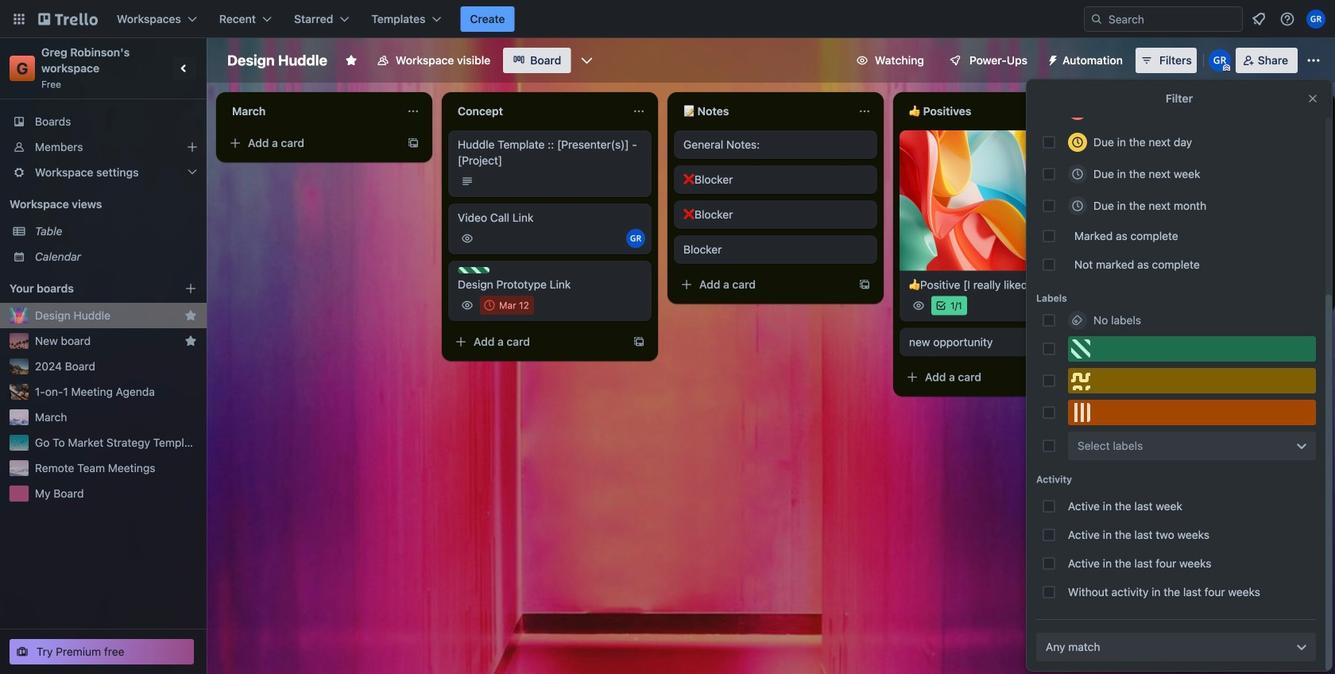 Task type: locate. For each thing, give the bounding box(es) containing it.
2 starred icon image from the top
[[184, 335, 197, 347]]

None text field
[[900, 99, 1078, 124]]

customize views image
[[579, 52, 595, 68]]

Board name text field
[[219, 48, 335, 73]]

greg robinson (gregrobinson96) image
[[1307, 10, 1326, 29], [1209, 49, 1231, 72], [627, 229, 646, 248]]

None checkbox
[[1135, 213, 1185, 232]]

Search field
[[1104, 8, 1243, 30]]

star or unstar board image
[[345, 54, 358, 67]]

1 vertical spatial starred icon image
[[184, 335, 197, 347]]

close popover image
[[1307, 92, 1320, 105]]

your boards with 8 items element
[[10, 279, 161, 298]]

this member is an admin of this board. image
[[1223, 64, 1231, 72]]

2 horizontal spatial greg robinson (gregrobinson96) image
[[1307, 10, 1326, 29]]

0 notifications image
[[1250, 10, 1269, 29]]

create from template… image
[[859, 278, 871, 291]]

workspace navigation collapse icon image
[[173, 57, 196, 80]]

0 vertical spatial starred icon image
[[184, 309, 197, 322]]

color: green, title: none image
[[458, 267, 490, 273]]

0 vertical spatial greg robinson (gregrobinson96) image
[[1307, 10, 1326, 29]]

None text field
[[223, 99, 401, 124], [448, 99, 627, 124], [674, 99, 852, 124], [223, 99, 401, 124], [448, 99, 627, 124], [674, 99, 852, 124]]

2 vertical spatial create from template… image
[[1084, 371, 1097, 384]]

color: orange, title: none element
[[1069, 400, 1317, 425]]

sm image
[[1041, 48, 1063, 70]]

None checkbox
[[480, 296, 534, 315]]

0 vertical spatial create from template… image
[[407, 137, 420, 149]]

2 vertical spatial greg robinson (gregrobinson96) image
[[627, 229, 646, 248]]

1 horizontal spatial create from template… image
[[633, 336, 646, 348]]

create from template… image
[[407, 137, 420, 149], [633, 336, 646, 348], [1084, 371, 1097, 384]]

color: yellow, title: none element
[[1069, 368, 1317, 394]]

open information menu image
[[1280, 11, 1296, 27]]

1 starred icon image from the top
[[184, 309, 197, 322]]

starred icon image
[[184, 309, 197, 322], [184, 335, 197, 347]]

1 horizontal spatial greg robinson (gregrobinson96) image
[[1209, 49, 1231, 72]]

1 vertical spatial greg robinson (gregrobinson96) image
[[1209, 49, 1231, 72]]



Task type: vqa. For each thing, say whether or not it's contained in the screenshot.
the Star or unstar board image
yes



Task type: describe. For each thing, give the bounding box(es) containing it.
color: green, title: none element
[[1069, 336, 1317, 362]]

add board image
[[184, 282, 197, 295]]

2 horizontal spatial create from template… image
[[1084, 371, 1097, 384]]

search image
[[1091, 13, 1104, 25]]

show menu image
[[1306, 52, 1322, 68]]

0 horizontal spatial create from template… image
[[407, 137, 420, 149]]

back to home image
[[38, 6, 98, 32]]

0 horizontal spatial greg robinson (gregrobinson96) image
[[627, 229, 646, 248]]

primary element
[[0, 0, 1336, 38]]

1 vertical spatial create from template… image
[[633, 336, 646, 348]]



